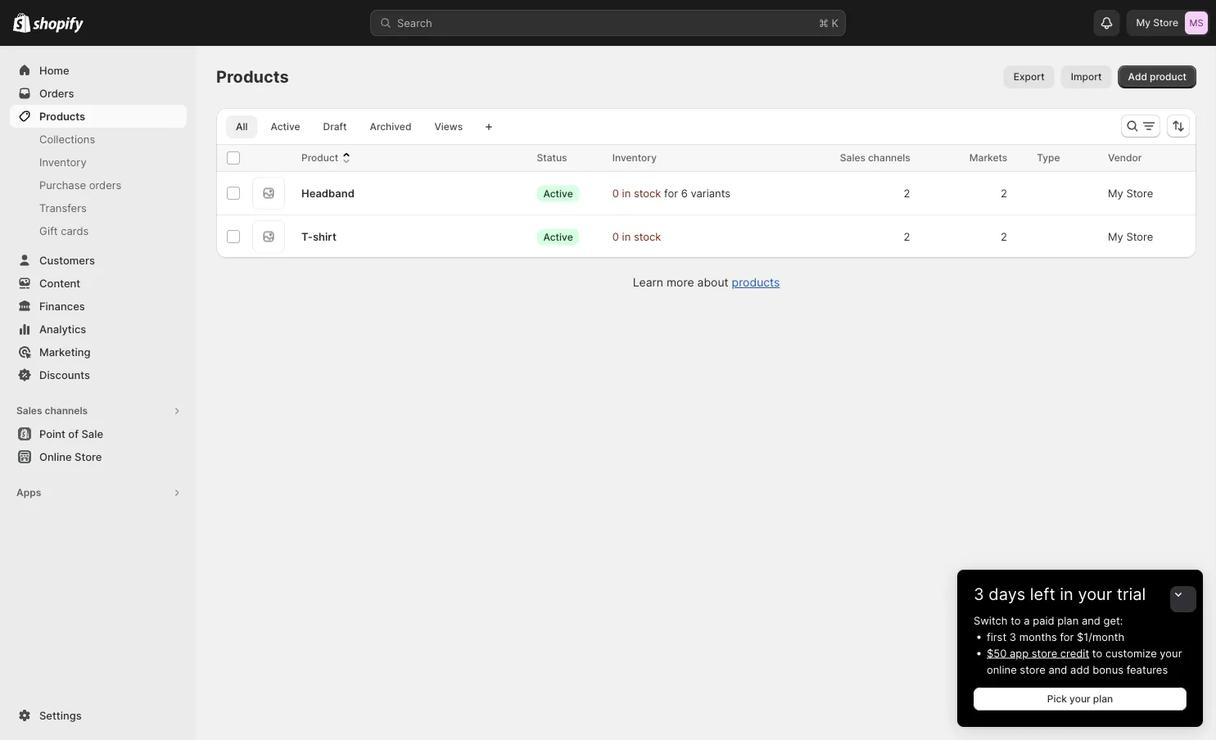 Task type: vqa. For each thing, say whether or not it's contained in the screenshot.
the bottommost "Alerts"
no



Task type: describe. For each thing, give the bounding box(es) containing it.
2 vertical spatial my store
[[1108, 230, 1154, 243]]

sale
[[81, 428, 103, 440]]

0 vertical spatial my
[[1137, 17, 1151, 29]]

vendor button
[[1108, 150, 1159, 166]]

all button
[[226, 116, 258, 138]]

3 inside dropdown button
[[974, 585, 985, 605]]

point of sale link
[[10, 423, 187, 446]]

gift cards
[[39, 224, 89, 237]]

product
[[1150, 71, 1187, 83]]

my store image
[[1185, 11, 1208, 34]]

customize
[[1106, 647, 1157, 660]]

import
[[1071, 71, 1102, 83]]

3 days left in your trial element
[[958, 613, 1203, 727]]

in for 0 in stock for 6 variants
[[622, 187, 631, 199]]

inventory inside inventory button
[[613, 152, 657, 164]]

add
[[1129, 71, 1148, 83]]

1 horizontal spatial 3
[[1010, 631, 1017, 644]]

content link
[[10, 272, 187, 295]]

apps
[[16, 487, 41, 499]]

learn more about products
[[633, 276, 780, 290]]

features
[[1127, 664, 1168, 676]]

type
[[1037, 152, 1061, 164]]

gift cards link
[[10, 220, 187, 242]]

1 vertical spatial plan
[[1094, 693, 1114, 705]]

$50 app store credit link
[[987, 647, 1090, 660]]

add
[[1071, 664, 1090, 676]]

and for plan
[[1082, 614, 1101, 627]]

product
[[301, 152, 339, 164]]

variants
[[691, 187, 731, 199]]

t-shirt link
[[301, 229, 337, 245]]

online
[[39, 451, 72, 463]]

archived
[[370, 121, 412, 133]]

marketing
[[39, 346, 91, 358]]

to customize your online store and add bonus features
[[987, 647, 1183, 676]]

headband link
[[301, 185, 355, 202]]

active for headband
[[544, 187, 573, 199]]

add product link
[[1119, 66, 1197, 88]]

your inside dropdown button
[[1078, 585, 1113, 605]]

get:
[[1104, 614, 1123, 627]]

more
[[667, 276, 694, 290]]

apps button
[[10, 482, 187, 505]]

point
[[39, 428, 65, 440]]

left
[[1030, 585, 1056, 605]]

online
[[987, 664, 1017, 676]]

learn
[[633, 276, 664, 290]]

of
[[68, 428, 79, 440]]

products
[[732, 276, 780, 290]]

$50 app store credit
[[987, 647, 1090, 660]]

online store
[[39, 451, 102, 463]]

views
[[435, 121, 463, 133]]

sales channels button
[[10, 400, 187, 423]]

3 days left in your trial button
[[958, 570, 1203, 605]]

bonus
[[1093, 664, 1124, 676]]

products link
[[10, 105, 187, 128]]

active link
[[261, 116, 310, 138]]

pick your plan link
[[974, 688, 1187, 711]]

2 vertical spatial my
[[1108, 230, 1124, 243]]

to inside to customize your online store and add bonus features
[[1093, 647, 1103, 660]]

pick
[[1048, 693, 1067, 705]]

shopify image
[[13, 13, 31, 33]]

⌘
[[819, 16, 829, 29]]

finances link
[[10, 295, 187, 318]]

1 vertical spatial my
[[1108, 187, 1124, 199]]

export
[[1014, 71, 1045, 83]]

marketing link
[[10, 341, 187, 364]]

settings
[[39, 709, 82, 722]]

views link
[[425, 116, 473, 138]]

online store button
[[0, 446, 197, 469]]

add product
[[1129, 71, 1187, 83]]

purchase orders
[[39, 179, 122, 191]]

stock for 0 in stock for 6 variants
[[634, 187, 661, 199]]

0 vertical spatial my store
[[1137, 17, 1179, 29]]

vendor
[[1108, 152, 1142, 164]]

collections
[[39, 133, 95, 145]]

transfers link
[[10, 197, 187, 220]]

status
[[537, 152, 567, 164]]

purchase
[[39, 179, 86, 191]]

home
[[39, 64, 69, 77]]

pick your plan
[[1048, 693, 1114, 705]]

type button
[[1037, 150, 1077, 166]]

app
[[1010, 647, 1029, 660]]

analytics link
[[10, 318, 187, 341]]

inventory button
[[613, 150, 673, 166]]

0 in stock for 6 variants
[[613, 187, 731, 199]]

analytics
[[39, 323, 86, 335]]

1 vertical spatial my store
[[1108, 187, 1154, 199]]

in inside dropdown button
[[1060, 585, 1074, 605]]

months
[[1020, 631, 1057, 644]]

settings link
[[10, 705, 187, 727]]

collections link
[[10, 128, 187, 151]]

paid
[[1033, 614, 1055, 627]]

$1/month
[[1077, 631, 1125, 644]]

discounts link
[[10, 364, 187, 387]]

$50
[[987, 647, 1007, 660]]

store inside button
[[75, 451, 102, 463]]

headband
[[301, 187, 355, 199]]

0 vertical spatial plan
[[1058, 614, 1079, 627]]

archived link
[[360, 116, 421, 138]]

store inside to customize your online store and add bonus features
[[1020, 664, 1046, 676]]



Task type: locate. For each thing, give the bounding box(es) containing it.
inventory up purchase
[[39, 156, 87, 168]]

products
[[216, 67, 289, 87], [39, 110, 85, 122]]

content
[[39, 277, 80, 290]]

active
[[271, 121, 300, 133], [544, 187, 573, 199], [544, 231, 573, 243]]

for
[[664, 187, 678, 199], [1060, 631, 1074, 644]]

0 horizontal spatial channels
[[45, 405, 88, 417]]

inventory inside inventory link
[[39, 156, 87, 168]]

1 vertical spatial sales channels
[[16, 405, 88, 417]]

in right left on the right of page
[[1060, 585, 1074, 605]]

active down status in the top of the page
[[544, 187, 573, 199]]

1 vertical spatial 3
[[1010, 631, 1017, 644]]

and for store
[[1049, 664, 1068, 676]]

inventory up the 0 in stock for 6 variants
[[613, 152, 657, 164]]

2 vertical spatial active
[[544, 231, 573, 243]]

0 vertical spatial active
[[271, 121, 300, 133]]

0
[[613, 187, 619, 199], [613, 230, 619, 243]]

2
[[904, 187, 911, 199], [1001, 187, 1008, 199], [904, 230, 911, 243], [1001, 230, 1008, 243]]

credit
[[1061, 647, 1090, 660]]

1 vertical spatial channels
[[45, 405, 88, 417]]

1 horizontal spatial and
[[1082, 614, 1101, 627]]

0 horizontal spatial plan
[[1058, 614, 1079, 627]]

in for 0 in stock
[[622, 230, 631, 243]]

1 stock from the top
[[634, 187, 661, 199]]

active for t-shirt
[[544, 231, 573, 243]]

0 vertical spatial stock
[[634, 187, 661, 199]]

tab list
[[223, 115, 476, 138]]

1 vertical spatial to
[[1093, 647, 1103, 660]]

your right pick
[[1070, 693, 1091, 705]]

transfers
[[39, 202, 87, 214]]

2 0 from the top
[[613, 230, 619, 243]]

3 left days at the right
[[974, 585, 985, 605]]

1 horizontal spatial sales channels
[[840, 152, 911, 164]]

0 horizontal spatial products
[[39, 110, 85, 122]]

inventory link
[[10, 151, 187, 174]]

to left a on the bottom right
[[1011, 614, 1021, 627]]

3 right first
[[1010, 631, 1017, 644]]

export button
[[1004, 66, 1055, 88]]

0 horizontal spatial sales
[[16, 405, 42, 417]]

and
[[1082, 614, 1101, 627], [1049, 664, 1068, 676]]

for for 6
[[664, 187, 678, 199]]

1 horizontal spatial plan
[[1094, 693, 1114, 705]]

0 in stock
[[613, 230, 661, 243]]

0 horizontal spatial and
[[1049, 664, 1068, 676]]

orders link
[[10, 82, 187, 105]]

orders
[[89, 179, 122, 191]]

0 vertical spatial in
[[622, 187, 631, 199]]

t-shirt
[[301, 230, 337, 243]]

1 horizontal spatial inventory
[[613, 152, 657, 164]]

0 vertical spatial channels
[[868, 152, 911, 164]]

product button
[[301, 150, 355, 166]]

plan down bonus
[[1094, 693, 1114, 705]]

home link
[[10, 59, 187, 82]]

k
[[832, 16, 839, 29]]

0 vertical spatial products
[[216, 67, 289, 87]]

sales channels
[[840, 152, 911, 164], [16, 405, 88, 417]]

switch to a paid plan and get:
[[974, 614, 1123, 627]]

0 vertical spatial for
[[664, 187, 678, 199]]

stock for 0 in stock
[[634, 230, 661, 243]]

1 vertical spatial your
[[1160, 647, 1183, 660]]

sales inside button
[[16, 405, 42, 417]]

0 for 0 in stock for 6 variants
[[613, 187, 619, 199]]

markets
[[970, 152, 1008, 164]]

0 vertical spatial 0
[[613, 187, 619, 199]]

1 vertical spatial stock
[[634, 230, 661, 243]]

0 vertical spatial to
[[1011, 614, 1021, 627]]

in down the 0 in stock for 6 variants
[[622, 230, 631, 243]]

0 vertical spatial 3
[[974, 585, 985, 605]]

0 horizontal spatial 3
[[974, 585, 985, 605]]

t-
[[301, 230, 313, 243]]

point of sale button
[[0, 423, 197, 446]]

1 vertical spatial and
[[1049, 664, 1068, 676]]

0 horizontal spatial inventory
[[39, 156, 87, 168]]

and up $1/month
[[1082, 614, 1101, 627]]

plan
[[1058, 614, 1079, 627], [1094, 693, 1114, 705]]

plan up the first 3 months for $1/month
[[1058, 614, 1079, 627]]

trial
[[1117, 585, 1146, 605]]

for up credit
[[1060, 631, 1074, 644]]

1 horizontal spatial for
[[1060, 631, 1074, 644]]

for left 6
[[664, 187, 678, 199]]

0 down the 0 in stock for 6 variants
[[613, 230, 619, 243]]

1 0 from the top
[[613, 187, 619, 199]]

1 horizontal spatial to
[[1093, 647, 1103, 660]]

shopify image
[[33, 17, 84, 33]]

finances
[[39, 300, 85, 313]]

3
[[974, 585, 985, 605], [1010, 631, 1017, 644]]

days
[[989, 585, 1026, 605]]

your up get:
[[1078, 585, 1113, 605]]

active inside tab list
[[271, 121, 300, 133]]

your
[[1078, 585, 1113, 605], [1160, 647, 1183, 660], [1070, 693, 1091, 705]]

tab list containing all
[[223, 115, 476, 138]]

0 horizontal spatial for
[[664, 187, 678, 199]]

1 vertical spatial store
[[1020, 664, 1046, 676]]

0 down inventory button
[[613, 187, 619, 199]]

sales
[[840, 152, 866, 164], [16, 405, 42, 417]]

0 for 0 in stock
[[613, 230, 619, 243]]

discounts
[[39, 369, 90, 381]]

and inside to customize your online store and add bonus features
[[1049, 664, 1068, 676]]

draft
[[323, 121, 347, 133]]

0 vertical spatial sales
[[840, 152, 866, 164]]

1 vertical spatial active
[[544, 187, 573, 199]]

my store
[[1137, 17, 1179, 29], [1108, 187, 1154, 199], [1108, 230, 1154, 243]]

stock down inventory button
[[634, 187, 661, 199]]

for for $1/month
[[1060, 631, 1074, 644]]

0 vertical spatial sales channels
[[840, 152, 911, 164]]

products up collections
[[39, 110, 85, 122]]

0 vertical spatial store
[[1032, 647, 1058, 660]]

2 vertical spatial in
[[1060, 585, 1074, 605]]

0 horizontal spatial to
[[1011, 614, 1021, 627]]

to
[[1011, 614, 1021, 627], [1093, 647, 1103, 660]]

1 vertical spatial sales
[[16, 405, 42, 417]]

1 horizontal spatial sales
[[840, 152, 866, 164]]

channels inside button
[[45, 405, 88, 417]]

purchase orders link
[[10, 174, 187, 197]]

6
[[681, 187, 688, 199]]

your up features
[[1160, 647, 1183, 660]]

your inside to customize your online store and add bonus features
[[1160, 647, 1183, 660]]

products up 'all'
[[216, 67, 289, 87]]

my
[[1137, 17, 1151, 29], [1108, 187, 1124, 199], [1108, 230, 1124, 243]]

1 vertical spatial for
[[1060, 631, 1074, 644]]

customers link
[[10, 249, 187, 272]]

in
[[622, 187, 631, 199], [622, 230, 631, 243], [1060, 585, 1074, 605]]

1 horizontal spatial channels
[[868, 152, 911, 164]]

0 vertical spatial and
[[1082, 614, 1101, 627]]

active left 0 in stock
[[544, 231, 573, 243]]

and left "add"
[[1049, 664, 1068, 676]]

2 stock from the top
[[634, 230, 661, 243]]

1 horizontal spatial products
[[216, 67, 289, 87]]

1 vertical spatial products
[[39, 110, 85, 122]]

store down months
[[1032, 647, 1058, 660]]

orders
[[39, 87, 74, 100]]

2 vertical spatial your
[[1070, 693, 1091, 705]]

inventory
[[613, 152, 657, 164], [39, 156, 87, 168]]

0 vertical spatial your
[[1078, 585, 1113, 605]]

0 horizontal spatial sales channels
[[16, 405, 88, 417]]

about
[[698, 276, 729, 290]]

online store link
[[10, 446, 187, 469]]

all
[[236, 121, 248, 133]]

stock up learn at the right top of page
[[634, 230, 661, 243]]

products link
[[732, 276, 780, 290]]

for inside 3 days left in your trial element
[[1060, 631, 1074, 644]]

1 vertical spatial 0
[[613, 230, 619, 243]]

in down inventory button
[[622, 187, 631, 199]]

to down $1/month
[[1093, 647, 1103, 660]]

active right 'all'
[[271, 121, 300, 133]]

1 vertical spatial in
[[622, 230, 631, 243]]

store
[[1032, 647, 1058, 660], [1020, 664, 1046, 676]]

sales channels inside button
[[16, 405, 88, 417]]

customers
[[39, 254, 95, 267]]

cards
[[61, 224, 89, 237]]

store
[[1154, 17, 1179, 29], [1127, 187, 1154, 199], [1127, 230, 1154, 243], [75, 451, 102, 463]]

first 3 months for $1/month
[[987, 631, 1125, 644]]

import button
[[1061, 66, 1112, 88]]

3 days left in your trial
[[974, 585, 1146, 605]]

switch
[[974, 614, 1008, 627]]

channels
[[868, 152, 911, 164], [45, 405, 88, 417]]

search
[[397, 16, 432, 29]]

store down $50 app store credit
[[1020, 664, 1046, 676]]

a
[[1024, 614, 1030, 627]]



